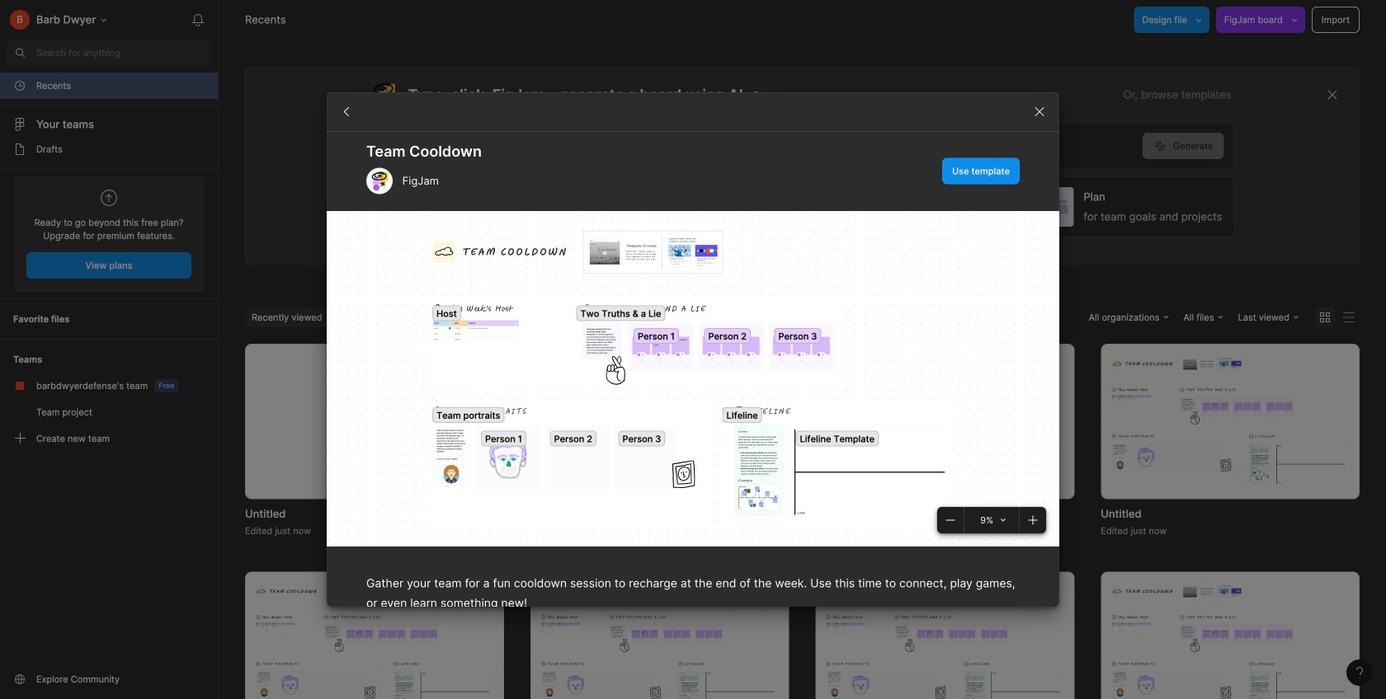 Task type: locate. For each thing, give the bounding box(es) containing it.
Search for anything text field
[[36, 46, 211, 59]]

bell 32 image
[[185, 7, 211, 33]]

page 16 image
[[13, 143, 26, 156]]

search 32 image
[[7, 40, 33, 66]]

select zoom level image
[[1001, 518, 1006, 523]]

dialog
[[327, 92, 1060, 700]]

file thumbnail image
[[539, 355, 781, 489], [824, 355, 1067, 489], [1109, 355, 1352, 489], [253, 583, 496, 700], [539, 583, 781, 700], [824, 583, 1067, 700], [1109, 583, 1352, 700]]



Task type: describe. For each thing, give the bounding box(es) containing it.
Ex: A weekly team meeting, starting with an ice breaker field
[[371, 123, 1143, 169]]

community 16 image
[[13, 673, 26, 687]]

recent 16 image
[[13, 79, 26, 92]]



Task type: vqa. For each thing, say whether or not it's contained in the screenshot.
Community 16 icon
yes



